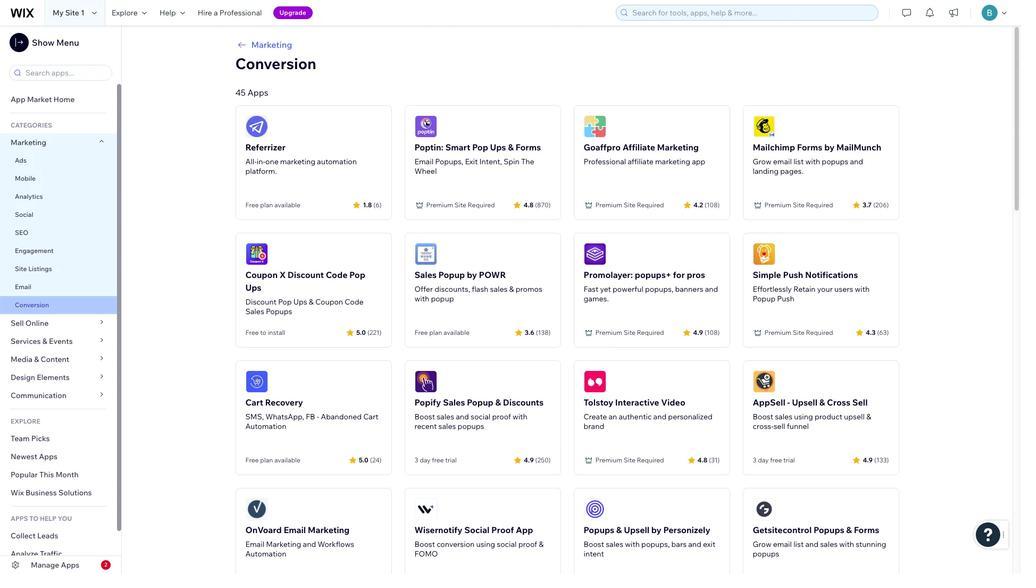 Task type: describe. For each thing, give the bounding box(es) containing it.
free for coupon x discount code pop ups
[[245, 329, 259, 337]]

proof
[[491, 525, 514, 536]]

abandoned
[[321, 412, 362, 422]]

popular this month
[[11, 470, 79, 480]]

(63)
[[877, 328, 889, 336]]

popup
[[431, 294, 454, 304]]

boost inside 'appsell - upsell & cross sell boost sales using product upsell & cross-sell funnel'
[[753, 412, 773, 422]]

marketing down upgrade button
[[251, 39, 292, 50]]

design elements link
[[0, 369, 117, 387]]

forms inside mailchimp forms by mailmunch grow email list with popups and landing pages.
[[797, 142, 823, 153]]

in-
[[257, 157, 265, 166]]

hire a professional link
[[191, 0, 268, 26]]

apps for 45 apps
[[248, 87, 268, 98]]

(108) for goaffpro affiliate marketing
[[705, 201, 720, 209]]

sidebar element
[[0, 26, 122, 574]]

day for appsell
[[758, 456, 769, 464]]

automation inside cart recovery sms, whatsapp, fb - abandoned cart automation
[[245, 422, 286, 431]]

for
[[673, 270, 685, 280]]

getsitecontrol
[[753, 525, 812, 536]]

automation
[[317, 157, 357, 166]]

boost inside the wisernotify social proof app boost conversion using social proof & fomo
[[415, 540, 435, 549]]

mobile link
[[0, 170, 117, 188]]

and inside onvoard email marketing email marketing and workflows automation
[[303, 540, 316, 549]]

analyze traffic
[[11, 549, 62, 559]]

sell
[[774, 422, 785, 431]]

tolstoy interactive video logo image
[[584, 371, 606, 393]]

pages.
[[780, 166, 804, 176]]

collect leads link
[[0, 527, 117, 545]]

social link
[[0, 206, 117, 224]]

create
[[584, 412, 607, 422]]

3.6
[[525, 328, 534, 336]]

month
[[56, 470, 79, 480]]

popups inside 'getsitecontrol popups & forms grow email list and sales with stunning popups'
[[814, 525, 844, 536]]

45
[[235, 87, 246, 98]]

sales down 'popify'
[[437, 412, 454, 422]]

(6)
[[374, 201, 382, 209]]

0 vertical spatial coupon
[[245, 270, 278, 280]]

required for marketing
[[637, 201, 664, 209]]

free plan available for by
[[415, 329, 470, 337]]

upsell for -
[[792, 397, 818, 408]]

popups inside 'popups & upsell by personizely boost sales with popups, bars and exit intent'
[[584, 525, 614, 536]]

and inside "popify sales popup & discounts boost sales and social proof with recent sales popups"
[[456, 412, 469, 422]]

apps for newest apps
[[39, 452, 57, 462]]

promolayer: popups+ for pros logo image
[[584, 243, 606, 265]]

show menu
[[32, 37, 79, 48]]

0 horizontal spatial professional
[[220, 8, 262, 18]]

services & events
[[11, 337, 73, 346]]

upgrade button
[[273, 6, 313, 19]]

ads
[[15, 156, 27, 164]]

boost inside 'popups & upsell by personizely boost sales with popups, bars and exit intent'
[[584, 540, 604, 549]]

social inside "popify sales popup & discounts boost sales and social proof with recent sales popups"
[[471, 412, 491, 422]]

app market home link
[[0, 90, 117, 109]]

analyze
[[11, 549, 38, 559]]

5.0 (221)
[[356, 328, 382, 336]]

upgrade
[[280, 9, 306, 16]]

professional inside 'goaffpro affiliate marketing professional affiliate marketing app'
[[584, 157, 626, 166]]

marketing inside referrizer all-in-one marketing automation platform.
[[280, 157, 315, 166]]

forms inside 'getsitecontrol popups & forms grow email list and sales with stunning popups'
[[854, 525, 879, 536]]

1 vertical spatial cart
[[363, 412, 378, 422]]

with inside "popify sales popup & discounts boost sales and social proof with recent sales popups"
[[513, 412, 527, 422]]

& inside 'popups & upsell by personizely boost sales with popups, bars and exit intent'
[[616, 525, 622, 536]]

3 for appsell - upsell & cross sell
[[753, 456, 757, 464]]

site for poptin: smart pop ups & forms
[[455, 201, 466, 209]]

0 vertical spatial code
[[326, 270, 348, 280]]

recent
[[415, 422, 437, 431]]

plan for sms,
[[260, 456, 273, 464]]

4.9 for appsell - upsell & cross sell
[[863, 456, 873, 464]]

1.8
[[363, 201, 372, 209]]

explore
[[11, 418, 40, 425]]

home
[[53, 95, 75, 104]]

newest
[[11, 452, 37, 462]]

collect
[[11, 531, 36, 541]]

intent,
[[479, 157, 502, 166]]

with inside mailchimp forms by mailmunch grow email list with popups and landing pages.
[[805, 157, 820, 166]]

ups inside poptin: smart pop ups & forms email popups, exit intent, spin the wheel
[[490, 142, 506, 153]]

4.8 for poptin: smart pop ups & forms
[[524, 201, 534, 209]]

marketing inside 'goaffpro affiliate marketing professional affiliate marketing app'
[[655, 157, 690, 166]]

free for appsell
[[770, 456, 782, 464]]

email inside poptin: smart pop ups & forms email popups, exit intent, spin the wheel
[[415, 157, 434, 166]]

4.2 (108)
[[694, 201, 720, 209]]

smart
[[445, 142, 470, 153]]

app inside the wisernotify social proof app boost conversion using social proof & fomo
[[516, 525, 533, 536]]

1 vertical spatial ups
[[245, 282, 261, 293]]

boost inside "popify sales popup & discounts boost sales and social proof with recent sales popups"
[[415, 412, 435, 422]]

analytics
[[15, 193, 43, 201]]

email down 'onvoard'
[[245, 540, 264, 549]]

3 day free trial for popify
[[415, 456, 457, 464]]

popup inside simple push notifications effortlessly retain your users with popup push
[[753, 294, 776, 304]]

pros
[[687, 270, 705, 280]]

and inside tolstoy interactive video create an authentic and personalized brand
[[653, 412, 667, 422]]

1 vertical spatial discount
[[245, 297, 276, 307]]

popups, inside 'popups & upsell by personizely boost sales with popups, bars and exit intent'
[[641, 540, 670, 549]]

marketing up workflows
[[308, 525, 350, 536]]

premium site required for retain
[[765, 329, 833, 337]]

banners
[[675, 285, 703, 294]]

fb
[[306, 412, 315, 422]]

video
[[661, 397, 685, 408]]

premium for fast
[[595, 329, 622, 337]]

intent
[[584, 549, 604, 559]]

apps
[[11, 515, 28, 523]]

with inside 'popups & upsell by personizely boost sales with popups, bars and exit intent'
[[625, 540, 640, 549]]

market
[[27, 95, 52, 104]]

popups inside "popify sales popup & discounts boost sales and social proof with recent sales popups"
[[458, 422, 484, 431]]

app inside sidebar element
[[11, 95, 25, 104]]

goaffpro
[[584, 142, 621, 153]]

1 vertical spatial code
[[345, 297, 364, 307]]

show menu button
[[10, 33, 79, 52]]

site for goaffpro affiliate marketing
[[624, 201, 636, 209]]

apps to help you
[[11, 515, 72, 523]]

promolayer:
[[584, 270, 633, 280]]

exit
[[703, 540, 716, 549]]

media & content
[[11, 355, 69, 364]]

- inside 'appsell - upsell & cross sell boost sales using product upsell & cross-sell funnel'
[[787, 397, 790, 408]]

app
[[692, 157, 705, 166]]

upsell
[[844, 412, 865, 422]]

1 horizontal spatial coupon
[[315, 297, 343, 307]]

site for simple push notifications
[[793, 329, 805, 337]]

4.3
[[866, 328, 876, 336]]

available for one
[[274, 201, 300, 209]]

using inside the wisernotify social proof app boost conversion using social proof & fomo
[[476, 540, 495, 549]]

wix business solutions link
[[0, 484, 117, 502]]

powerful
[[613, 285, 644, 294]]

1 horizontal spatial discount
[[288, 270, 324, 280]]

mailmunch
[[837, 142, 881, 153]]

3 for popify sales popup & discounts
[[415, 456, 418, 464]]

popify sales popup & discounts logo image
[[415, 371, 437, 393]]

email inside sidebar element
[[15, 283, 31, 291]]

content
[[41, 355, 69, 364]]

categories
[[11, 121, 52, 129]]

wheel
[[415, 166, 437, 176]]

sales inside sales popup by powr offer discounts, flash sales & promos with popup
[[490, 285, 508, 294]]

trial for -
[[784, 456, 795, 464]]

social inside the wisernotify social proof app boost conversion using social proof & fomo
[[497, 540, 517, 549]]

my
[[53, 8, 64, 18]]

sales inside "coupon x discount code pop ups discount pop ups & coupon code sales popups"
[[245, 307, 264, 316]]

email for getsitecontrol
[[773, 540, 792, 549]]

app market home
[[11, 95, 75, 104]]

tolstoy
[[584, 397, 613, 408]]

by inside 'popups & upsell by personizely boost sales with popups, bars and exit intent'
[[651, 525, 662, 536]]

popups inside 'getsitecontrol popups & forms grow email list and sales with stunning popups'
[[753, 549, 779, 559]]

promos
[[516, 285, 542, 294]]

popify
[[415, 397, 441, 408]]

one
[[265, 157, 279, 166]]

required for forms
[[468, 201, 495, 209]]

5.0 for fb
[[359, 456, 368, 464]]

4.9 (133)
[[863, 456, 889, 464]]

hire a professional
[[198, 8, 262, 18]]

discounts,
[[435, 285, 470, 294]]

and inside 'popups & upsell by personizely boost sales with popups, bars and exit intent'
[[688, 540, 701, 549]]

social inside sidebar element
[[15, 211, 33, 219]]

4.9 for popify sales popup & discounts
[[524, 456, 534, 464]]

getsitecontrol popups & forms grow email list and sales with stunning popups
[[753, 525, 886, 559]]

premium site required for an
[[595, 456, 664, 464]]

Search for tools, apps, help & more... field
[[629, 5, 875, 20]]

plan for in-
[[260, 201, 273, 209]]

flash
[[472, 285, 488, 294]]

free for cart recovery
[[245, 456, 259, 464]]

yet
[[600, 285, 611, 294]]

you
[[58, 515, 72, 523]]

picks
[[31, 434, 50, 444]]

and inside the promolayer: popups+ for pros fast yet powerful popups, banners and games.
[[705, 285, 718, 294]]

popup inside "popify sales popup & discounts boost sales and social proof with recent sales popups"
[[467, 397, 493, 408]]

solutions
[[58, 488, 92, 498]]

mailchimp forms by mailmunch logo image
[[753, 115, 775, 138]]

0 horizontal spatial marketing link
[[0, 133, 117, 152]]

with inside sales popup by powr offer discounts, flash sales & promos with popup
[[415, 294, 429, 304]]

landing
[[753, 166, 779, 176]]

appsell
[[753, 397, 785, 408]]

sales inside 'appsell - upsell & cross sell boost sales using product upsell & cross-sell funnel'
[[775, 412, 793, 422]]

premium for &
[[426, 201, 453, 209]]

product
[[815, 412, 842, 422]]

0 horizontal spatial cart
[[245, 397, 263, 408]]

& inside "coupon x discount code pop ups discount pop ups & coupon code sales popups"
[[309, 297, 314, 307]]

popular this month link
[[0, 466, 117, 484]]

& inside poptin: smart pop ups & forms email popups, exit intent, spin the wheel
[[508, 142, 514, 153]]

and inside mailchimp forms by mailmunch grow email list with popups and landing pages.
[[850, 157, 863, 166]]

sell online
[[11, 319, 49, 328]]

fast
[[584, 285, 599, 294]]

this
[[39, 470, 54, 480]]

affiliate
[[623, 142, 655, 153]]

free for referrizer
[[245, 201, 259, 209]]

0 vertical spatial conversion
[[235, 54, 316, 73]]

1 horizontal spatial pop
[[349, 270, 365, 280]]

sales popup by powr logo image
[[415, 243, 437, 265]]

& inside sales popup by powr offer discounts, flash sales & promos with popup
[[509, 285, 514, 294]]



Task type: locate. For each thing, give the bounding box(es) containing it.
referrizer all-in-one marketing automation platform.
[[245, 142, 357, 176]]

required for authentic
[[637, 456, 664, 464]]

site for tolstoy interactive video
[[624, 456, 636, 464]]

1 vertical spatial professional
[[584, 157, 626, 166]]

referrizer
[[245, 142, 286, 153]]

0 horizontal spatial app
[[11, 95, 25, 104]]

marketing down 'onvoard'
[[266, 540, 301, 549]]

popups inside mailchimp forms by mailmunch grow email list with popups and landing pages.
[[822, 157, 848, 166]]

(108)
[[705, 201, 720, 209], [705, 328, 720, 336]]

premium for retain
[[765, 329, 791, 337]]

email down the mailchimp
[[773, 157, 792, 166]]

and inside 'getsitecontrol popups & forms grow email list and sales with stunning popups'
[[805, 540, 819, 549]]

1 list from the top
[[794, 157, 804, 166]]

1 vertical spatial grow
[[753, 540, 772, 549]]

plan down platform.
[[260, 201, 273, 209]]

goaffpro affiliate marketing professional affiliate marketing app
[[584, 142, 705, 166]]

boost down 'popify'
[[415, 412, 435, 422]]

events
[[49, 337, 73, 346]]

1 vertical spatial conversion
[[15, 301, 49, 309]]

list down the mailchimp
[[794, 157, 804, 166]]

(870)
[[535, 201, 551, 209]]

manage apps
[[31, 561, 79, 570]]

and down the getsitecontrol on the bottom right
[[805, 540, 819, 549]]

online
[[25, 319, 49, 328]]

onvoard email marketing logo image
[[245, 498, 268, 521]]

appsell - upsell & cross sell logo image
[[753, 371, 775, 393]]

newest apps
[[11, 452, 57, 462]]

2 horizontal spatial apps
[[248, 87, 268, 98]]

1 horizontal spatial proof
[[518, 540, 537, 549]]

by inside mailchimp forms by mailmunch grow email list with popups and landing pages.
[[824, 142, 835, 153]]

grow inside mailchimp forms by mailmunch grow email list with popups and landing pages.
[[753, 157, 772, 166]]

conversion inside conversion link
[[15, 301, 49, 309]]

email down the getsitecontrol on the bottom right
[[773, 540, 792, 549]]

help
[[40, 515, 56, 523]]

day down recent
[[420, 456, 431, 464]]

3.6 (138)
[[525, 328, 551, 336]]

1 horizontal spatial popups
[[753, 549, 779, 559]]

premium for affiliate
[[595, 201, 622, 209]]

0 horizontal spatial by
[[467, 270, 477, 280]]

premium down wheel at left
[[426, 201, 453, 209]]

1 horizontal spatial professional
[[584, 157, 626, 166]]

1 vertical spatial -
[[317, 412, 319, 422]]

2 vertical spatial available
[[274, 456, 300, 464]]

5.0 for pop
[[356, 328, 366, 336]]

push down "simple"
[[777, 294, 794, 304]]

& inside the wisernotify social proof app boost conversion using social proof & fomo
[[539, 540, 544, 549]]

0 horizontal spatial 3 day free trial
[[415, 456, 457, 464]]

2 day from the left
[[758, 456, 769, 464]]

1 vertical spatial apps
[[39, 452, 57, 462]]

with inside simple push notifications effortlessly retain your users with popup push
[[855, 285, 870, 294]]

popup down "simple"
[[753, 294, 776, 304]]

list inside mailchimp forms by mailmunch grow email list with popups and landing pages.
[[794, 157, 804, 166]]

available for whatsapp,
[[274, 456, 300, 464]]

onvoard email marketing email marketing and workflows automation
[[245, 525, 354, 559]]

2 horizontal spatial 4.9
[[863, 456, 873, 464]]

0 vertical spatial free plan available
[[245, 201, 300, 209]]

site inside sidebar element
[[15, 265, 27, 273]]

grow
[[753, 157, 772, 166], [753, 540, 772, 549]]

popups down popups & upsell by personizely logo
[[584, 525, 614, 536]]

0 vertical spatial -
[[787, 397, 790, 408]]

coupon x discount code pop ups logo image
[[245, 243, 268, 265]]

funnel
[[787, 422, 809, 431]]

grow inside 'getsitecontrol popups & forms grow email list and sales with stunning popups'
[[753, 540, 772, 549]]

popups right recent
[[458, 422, 484, 431]]

available down platform.
[[274, 201, 300, 209]]

simple push notifications logo image
[[753, 243, 775, 265]]

popup inside sales popup by powr offer discounts, flash sales & promos with popup
[[439, 270, 465, 280]]

1 vertical spatial coupon
[[315, 297, 343, 307]]

grow for getsitecontrol
[[753, 540, 772, 549]]

discount
[[288, 270, 324, 280], [245, 297, 276, 307]]

sales down appsell
[[775, 412, 793, 422]]

(133)
[[874, 456, 889, 464]]

2 email from the top
[[773, 540, 792, 549]]

communication link
[[0, 387, 117, 405]]

popups down the getsitecontrol on the bottom right
[[753, 549, 779, 559]]

to
[[260, 329, 266, 337]]

site for promolayer: popups+ for pros
[[624, 329, 636, 337]]

premium down effortlessly
[[765, 329, 791, 337]]

0 horizontal spatial day
[[420, 456, 431, 464]]

proof inside the wisernotify social proof app boost conversion using social proof & fomo
[[518, 540, 537, 549]]

0 horizontal spatial social
[[471, 412, 491, 422]]

premium site required down "authentic" in the bottom of the page
[[595, 456, 664, 464]]

0 horizontal spatial marketing
[[280, 157, 315, 166]]

5.0
[[356, 328, 366, 336], [359, 456, 368, 464]]

1 email from the top
[[773, 157, 792, 166]]

sales left "stunning"
[[820, 540, 838, 549]]

0 vertical spatial proof
[[492, 412, 511, 422]]

popups,
[[645, 285, 674, 294], [641, 540, 670, 549]]

1 trial from the left
[[445, 456, 457, 464]]

promolayer: popups+ for pros fast yet powerful popups, banners and games.
[[584, 270, 718, 304]]

free plan available down "whatsapp,"
[[245, 456, 300, 464]]

your
[[817, 285, 833, 294]]

1 horizontal spatial by
[[651, 525, 662, 536]]

premium for an
[[595, 456, 622, 464]]

site left listings
[[15, 265, 27, 273]]

popups, down popups+
[[645, 285, 674, 294]]

0 horizontal spatial trial
[[445, 456, 457, 464]]

forms inside poptin: smart pop ups & forms email popups, exit intent, spin the wheel
[[516, 142, 541, 153]]

0 vertical spatial list
[[794, 157, 804, 166]]

2 horizontal spatial pop
[[472, 142, 488, 153]]

4.8 for tolstoy interactive video
[[698, 456, 707, 464]]

sales up to
[[245, 307, 264, 316]]

goaffpro affiliate marketing logo image
[[584, 115, 606, 138]]

sales inside sales popup by powr offer discounts, flash sales & promos with popup
[[415, 270, 437, 280]]

available for powr
[[444, 329, 470, 337]]

sell online link
[[0, 314, 117, 332]]

1 horizontal spatial -
[[787, 397, 790, 408]]

sell inside 'appsell - upsell & cross sell boost sales using product upsell & cross-sell funnel'
[[852, 397, 868, 408]]

apps
[[248, 87, 268, 98], [39, 452, 57, 462], [61, 561, 79, 570]]

1 vertical spatial proof
[[518, 540, 537, 549]]

premium site required down exit
[[426, 201, 495, 209]]

premium down brand
[[595, 456, 622, 464]]

4.3 (63)
[[866, 328, 889, 336]]

forms up "stunning"
[[854, 525, 879, 536]]

proof inside "popify sales popup & discounts boost sales and social proof with recent sales popups"
[[492, 412, 511, 422]]

popups inside "coupon x discount code pop ups discount pop ups & coupon code sales popups"
[[266, 307, 292, 316]]

popups, left bars
[[641, 540, 670, 549]]

4.9
[[693, 328, 703, 336], [524, 456, 534, 464], [863, 456, 873, 464]]

2 free from the left
[[770, 456, 782, 464]]

premium site required for fast
[[595, 329, 664, 337]]

4.9 for promolayer: popups+ for pros
[[693, 328, 703, 336]]

cart right the abandoned
[[363, 412, 378, 422]]

0 horizontal spatial upsell
[[624, 525, 650, 536]]

1 vertical spatial social
[[464, 525, 490, 536]]

2 3 from the left
[[753, 456, 757, 464]]

pop
[[472, 142, 488, 153], [349, 270, 365, 280], [278, 297, 292, 307]]

brand
[[584, 422, 604, 431]]

3
[[415, 456, 418, 464], [753, 456, 757, 464]]

email down poptin:
[[415, 157, 434, 166]]

free plan available down platform.
[[245, 201, 300, 209]]

recovery
[[265, 397, 303, 408]]

collect leads
[[11, 531, 58, 541]]

0 horizontal spatial ups
[[245, 282, 261, 293]]

site down retain
[[793, 329, 805, 337]]

list inside 'getsitecontrol popups & forms grow email list and sales with stunning popups'
[[794, 540, 804, 549]]

premium for grow
[[765, 201, 791, 209]]

affiliate
[[628, 157, 654, 166]]

available
[[274, 201, 300, 209], [444, 329, 470, 337], [274, 456, 300, 464]]

free down recent
[[432, 456, 444, 464]]

sales inside 'getsitecontrol popups & forms grow email list and sales with stunning popups'
[[820, 540, 838, 549]]

0 horizontal spatial popups
[[266, 307, 292, 316]]

list for getsitecontrol
[[794, 540, 804, 549]]

0 horizontal spatial using
[[476, 540, 495, 549]]

upsell for &
[[624, 525, 650, 536]]

discounts
[[503, 397, 544, 408]]

conversion
[[235, 54, 316, 73], [15, 301, 49, 309]]

seo
[[15, 229, 28, 237]]

listings
[[28, 265, 52, 273]]

1 vertical spatial available
[[444, 329, 470, 337]]

appsell - upsell & cross sell boost sales using product upsell & cross-sell funnel
[[753, 397, 871, 431]]

upsell up funnel
[[792, 397, 818, 408]]

1 free from the left
[[432, 456, 444, 464]]

site left 1
[[65, 8, 79, 18]]

1 vertical spatial 5.0
[[359, 456, 368, 464]]

1 horizontal spatial ups
[[293, 297, 307, 307]]

conversion up 45 apps
[[235, 54, 316, 73]]

1 horizontal spatial popup
[[467, 397, 493, 408]]

0 vertical spatial email
[[773, 157, 792, 166]]

automation inside onvoard email marketing email marketing and workflows automation
[[245, 549, 286, 559]]

0 vertical spatial popup
[[439, 270, 465, 280]]

0 horizontal spatial 4.8
[[524, 201, 534, 209]]

popups
[[266, 307, 292, 316], [584, 525, 614, 536], [814, 525, 844, 536]]

with right "pages."
[[805, 157, 820, 166]]

1 vertical spatial pop
[[349, 270, 365, 280]]

pop inside poptin: smart pop ups & forms email popups, exit intent, spin the wheel
[[472, 142, 488, 153]]

0 vertical spatial sell
[[11, 319, 24, 328]]

4.9 left (133)
[[863, 456, 873, 464]]

simple
[[753, 270, 781, 280]]

email for mailchimp
[[773, 157, 792, 166]]

automation down 'onvoard'
[[245, 549, 286, 559]]

1 horizontal spatial sell
[[852, 397, 868, 408]]

2 vertical spatial popup
[[467, 397, 493, 408]]

services & events link
[[0, 332, 117, 351]]

3 day free trial down recent
[[415, 456, 457, 464]]

1 horizontal spatial 3 day free trial
[[753, 456, 795, 464]]

- right appsell
[[787, 397, 790, 408]]

simple push notifications effortlessly retain your users with popup push
[[753, 270, 870, 304]]

2 horizontal spatial sales
[[443, 397, 465, 408]]

cart recovery logo image
[[245, 371, 268, 393]]

2 vertical spatial pop
[[278, 297, 292, 307]]

premium site required for grow
[[765, 201, 833, 209]]

3 day free trial for appsell
[[753, 456, 795, 464]]

1 horizontal spatial marketing link
[[235, 38, 899, 51]]

the
[[521, 157, 534, 166]]

with right intent
[[625, 540, 640, 549]]

apps for manage apps
[[61, 561, 79, 570]]

2 vertical spatial apps
[[61, 561, 79, 570]]

required down mailchimp forms by mailmunch grow email list with popups and landing pages.
[[806, 201, 833, 209]]

cross
[[827, 397, 851, 408]]

1 marketing from the left
[[280, 157, 315, 166]]

sell inside sidebar element
[[11, 319, 24, 328]]

forms up the
[[516, 142, 541, 153]]

4.9 down banners on the right of page
[[693, 328, 703, 336]]

poptin: smart pop ups & forms logo image
[[415, 115, 437, 138]]

0 vertical spatial available
[[274, 201, 300, 209]]

(31)
[[709, 456, 720, 464]]

sales inside "popify sales popup & discounts boost sales and social proof with recent sales popups"
[[443, 397, 465, 408]]

0 horizontal spatial social
[[15, 211, 33, 219]]

1 horizontal spatial cart
[[363, 412, 378, 422]]

offer
[[415, 285, 433, 294]]

0 horizontal spatial apps
[[39, 452, 57, 462]]

0 horizontal spatial coupon
[[245, 270, 278, 280]]

list for mailchimp
[[794, 157, 804, 166]]

grow down the getsitecontrol on the bottom right
[[753, 540, 772, 549]]

using inside 'appsell - upsell & cross sell boost sales using product upsell & cross-sell funnel'
[[794, 412, 813, 422]]

1 vertical spatial popups,
[[641, 540, 670, 549]]

1 horizontal spatial social
[[464, 525, 490, 536]]

popup left the discounts
[[467, 397, 493, 408]]

popups right the getsitecontrol on the bottom right
[[814, 525, 844, 536]]

site down "authentic" in the bottom of the page
[[624, 456, 636, 464]]

1.8 (6)
[[363, 201, 382, 209]]

day for popify
[[420, 456, 431, 464]]

2 vertical spatial ups
[[293, 297, 307, 307]]

email right 'onvoard'
[[284, 525, 306, 536]]

newest apps link
[[0, 448, 117, 466]]

1
[[81, 8, 85, 18]]

0 horizontal spatial popup
[[439, 270, 465, 280]]

leads
[[37, 531, 58, 541]]

sales down powr
[[490, 285, 508, 294]]

wisernotify social proof app boost conversion using social proof & fomo
[[415, 525, 544, 559]]

free to install
[[245, 329, 285, 337]]

0 horizontal spatial forms
[[516, 142, 541, 153]]

0 horizontal spatial 4.9
[[524, 456, 534, 464]]

1 horizontal spatial app
[[516, 525, 533, 536]]

2 vertical spatial sales
[[443, 397, 465, 408]]

2 vertical spatial popups
[[753, 549, 779, 559]]

free down sms,
[[245, 456, 259, 464]]

explore
[[112, 8, 138, 18]]

4.8 (31)
[[698, 456, 720, 464]]

sms,
[[245, 412, 264, 422]]

professional right a in the top left of the page
[[220, 8, 262, 18]]

boost
[[415, 412, 435, 422], [753, 412, 773, 422], [415, 540, 435, 549], [584, 540, 604, 549]]

discount right x
[[288, 270, 324, 280]]

and down pros
[[705, 285, 718, 294]]

sales right recent
[[439, 422, 456, 431]]

1 horizontal spatial popups
[[584, 525, 614, 536]]

0 vertical spatial apps
[[248, 87, 268, 98]]

required for email
[[806, 201, 833, 209]]

exit
[[465, 157, 478, 166]]

4.8 left the (31)
[[698, 456, 707, 464]]

wisernotify social proof app logo image
[[415, 498, 437, 521]]

boost down popups & upsell by personizely logo
[[584, 540, 604, 549]]

required
[[468, 201, 495, 209], [637, 201, 664, 209], [806, 201, 833, 209], [637, 329, 664, 337], [806, 329, 833, 337], [637, 456, 664, 464]]

by left personizely at bottom
[[651, 525, 662, 536]]

required for your
[[806, 329, 833, 337]]

& inside "popify sales popup & discounts boost sales and social proof with recent sales popups"
[[495, 397, 501, 408]]

premium down landing
[[765, 201, 791, 209]]

3 day free trial down sell
[[753, 456, 795, 464]]

using left product
[[794, 412, 813, 422]]

1 day from the left
[[420, 456, 431, 464]]

0 vertical spatial popups,
[[645, 285, 674, 294]]

site for mailchimp forms by mailmunch
[[793, 201, 805, 209]]

sell left online
[[11, 319, 24, 328]]

free down platform.
[[245, 201, 259, 209]]

required down the your
[[806, 329, 833, 337]]

onvoard
[[245, 525, 282, 536]]

1 horizontal spatial free
[[770, 456, 782, 464]]

email inside mailchimp forms by mailmunch grow email list with popups and landing pages.
[[773, 157, 792, 166]]

0 vertical spatial push
[[783, 270, 803, 280]]

getsitecontrol popups & forms logo image
[[753, 498, 775, 521]]

premium site required down "pages."
[[765, 201, 833, 209]]

popups
[[822, 157, 848, 166], [458, 422, 484, 431], [753, 549, 779, 559]]

2 horizontal spatial popup
[[753, 294, 776, 304]]

0 vertical spatial sales
[[415, 270, 437, 280]]

required for yet
[[637, 329, 664, 337]]

app left market
[[11, 95, 25, 104]]

1 horizontal spatial marketing
[[655, 157, 690, 166]]

spin
[[504, 157, 520, 166]]

grow for mailchimp
[[753, 157, 772, 166]]

social inside the wisernotify social proof app boost conversion using social proof & fomo
[[464, 525, 490, 536]]

required down the promolayer: popups+ for pros fast yet powerful popups, banners and games.
[[637, 329, 664, 337]]

0 horizontal spatial conversion
[[15, 301, 49, 309]]

1 (108) from the top
[[705, 201, 720, 209]]

email inside 'getsitecontrol popups & forms grow email list and sales with stunning popups'
[[773, 540, 792, 549]]

menu
[[56, 37, 79, 48]]

1 vertical spatial using
[[476, 540, 495, 549]]

1 horizontal spatial apps
[[61, 561, 79, 570]]

and left exit
[[688, 540, 701, 549]]

1 horizontal spatial forms
[[797, 142, 823, 153]]

0 horizontal spatial sales
[[245, 307, 264, 316]]

free for sales popup by powr
[[415, 329, 428, 337]]

3.7
[[863, 201, 872, 209]]

site down powerful
[[624, 329, 636, 337]]

2 (108) from the top
[[705, 328, 720, 336]]

2 vertical spatial plan
[[260, 456, 273, 464]]

free for popify
[[432, 456, 444, 464]]

team picks
[[11, 434, 50, 444]]

1 horizontal spatial trial
[[784, 456, 795, 464]]

1 horizontal spatial day
[[758, 456, 769, 464]]

to
[[29, 515, 38, 523]]

0 vertical spatial popups
[[822, 157, 848, 166]]

with
[[805, 157, 820, 166], [855, 285, 870, 294], [415, 294, 429, 304], [513, 412, 527, 422], [625, 540, 640, 549], [839, 540, 854, 549]]

marketing inside sidebar element
[[11, 138, 46, 147]]

tolstoy interactive video create an authentic and personalized brand
[[584, 397, 713, 431]]

and down video
[[653, 412, 667, 422]]

free plan available for sms,
[[245, 456, 300, 464]]

and left workflows
[[303, 540, 316, 549]]

conversion up sell online
[[15, 301, 49, 309]]

0 vertical spatial 4.8
[[524, 201, 534, 209]]

upsell left personizely at bottom
[[624, 525, 650, 536]]

mobile
[[15, 174, 36, 182]]

2 horizontal spatial popups
[[814, 525, 844, 536]]

2 3 day free trial from the left
[[753, 456, 795, 464]]

& inside 'getsitecontrol popups & forms grow email list and sales with stunning popups'
[[846, 525, 852, 536]]

0 horizontal spatial pop
[[278, 297, 292, 307]]

list
[[794, 157, 804, 166], [794, 540, 804, 549]]

0 horizontal spatial discount
[[245, 297, 276, 307]]

3 down "cross-"
[[753, 456, 757, 464]]

2 grow from the top
[[753, 540, 772, 549]]

2 horizontal spatial ups
[[490, 142, 506, 153]]

seo link
[[0, 224, 117, 242]]

0 horizontal spatial -
[[317, 412, 319, 422]]

1 vertical spatial marketing link
[[0, 133, 117, 152]]

push up retain
[[783, 270, 803, 280]]

with inside 'getsitecontrol popups & forms grow email list and sales with stunning popups'
[[839, 540, 854, 549]]

popups, inside the promolayer: popups+ for pros fast yet powerful popups, banners and games.
[[645, 285, 674, 294]]

(108) for promolayer: popups+ for pros
[[705, 328, 720, 336]]

automation down recovery
[[245, 422, 286, 431]]

x
[[280, 270, 286, 280]]

ads link
[[0, 152, 117, 170]]

by for forms
[[824, 142, 835, 153]]

1 vertical spatial push
[[777, 294, 794, 304]]

team
[[11, 434, 30, 444]]

sales inside 'popups & upsell by personizely boost sales with popups, bars and exit intent'
[[606, 540, 623, 549]]

plan down the popup
[[429, 329, 442, 337]]

0 vertical spatial grow
[[753, 157, 772, 166]]

(206)
[[873, 201, 889, 209]]

sales popup by powr offer discounts, flash sales & promos with popup
[[415, 270, 542, 304]]

premium site required for &
[[426, 201, 495, 209]]

email down site listings
[[15, 283, 31, 291]]

free plan available for in-
[[245, 201, 300, 209]]

professional
[[220, 8, 262, 18], [584, 157, 626, 166]]

1 3 day free trial from the left
[[415, 456, 457, 464]]

plan for by
[[429, 329, 442, 337]]

upsell inside 'popups & upsell by personizely boost sales with popups, bars and exit intent'
[[624, 525, 650, 536]]

- right fb
[[317, 412, 319, 422]]

free
[[245, 201, 259, 209], [245, 329, 259, 337], [415, 329, 428, 337], [245, 456, 259, 464]]

marketing inside 'goaffpro affiliate marketing professional affiliate marketing app'
[[657, 142, 699, 153]]

by for popup
[[467, 270, 477, 280]]

popups & upsell by personizely logo image
[[584, 498, 606, 521]]

apps right '45'
[[248, 87, 268, 98]]

available down "whatsapp,"
[[274, 456, 300, 464]]

1 vertical spatial by
[[467, 270, 477, 280]]

2 automation from the top
[[245, 549, 286, 559]]

by up flash
[[467, 270, 477, 280]]

1 vertical spatial free plan available
[[415, 329, 470, 337]]

with right users
[[855, 285, 870, 294]]

premium down games.
[[595, 329, 622, 337]]

with left "stunning"
[[839, 540, 854, 549]]

1 automation from the top
[[245, 422, 286, 431]]

referrizer logo image
[[245, 115, 268, 138]]

1 vertical spatial 4.8
[[698, 456, 707, 464]]

upsell inside 'appsell - upsell & cross sell boost sales using product upsell & cross-sell funnel'
[[792, 397, 818, 408]]

sales up offer
[[415, 270, 437, 280]]

2 list from the top
[[794, 540, 804, 549]]

trial for sales
[[445, 456, 457, 464]]

- inside cart recovery sms, whatsapp, fb - abandoned cart automation
[[317, 412, 319, 422]]

1 grow from the top
[[753, 157, 772, 166]]

interactive
[[615, 397, 659, 408]]

boost down appsell
[[753, 412, 773, 422]]

discount up to
[[245, 297, 276, 307]]

marketing right one
[[280, 157, 315, 166]]

help button
[[153, 0, 191, 26]]

by inside sales popup by powr offer discounts, flash sales & promos with popup
[[467, 270, 477, 280]]

email
[[415, 157, 434, 166], [15, 283, 31, 291], [284, 525, 306, 536], [245, 540, 264, 549]]

1 horizontal spatial conversion
[[235, 54, 316, 73]]

2 marketing from the left
[[655, 157, 690, 166]]

boost down wisernotify
[[415, 540, 435, 549]]

platform.
[[245, 166, 277, 176]]

1 3 from the left
[[415, 456, 418, 464]]

premium up promolayer: popups+ for pros logo
[[595, 201, 622, 209]]

2 trial from the left
[[784, 456, 795, 464]]

Search apps... field
[[22, 65, 109, 80]]

with left the popup
[[415, 294, 429, 304]]

with down the discounts
[[513, 412, 527, 422]]

0 vertical spatial professional
[[220, 8, 262, 18]]

0 vertical spatial 5.0
[[356, 328, 366, 336]]

sell up upsell
[[852, 397, 868, 408]]

free left to
[[245, 329, 259, 337]]

4.8
[[524, 201, 534, 209], [698, 456, 707, 464]]

popular
[[11, 470, 38, 480]]

site down affiliate
[[624, 201, 636, 209]]

sales
[[490, 285, 508, 294], [437, 412, 454, 422], [775, 412, 793, 422], [439, 422, 456, 431], [606, 540, 623, 549], [820, 540, 838, 549]]

0 horizontal spatial proof
[[492, 412, 511, 422]]

free down sell
[[770, 456, 782, 464]]

premium site required for affiliate
[[595, 201, 664, 209]]

apps inside newest apps link
[[39, 452, 57, 462]]



Task type: vqa. For each thing, say whether or not it's contained in the screenshot.
top the Push
yes



